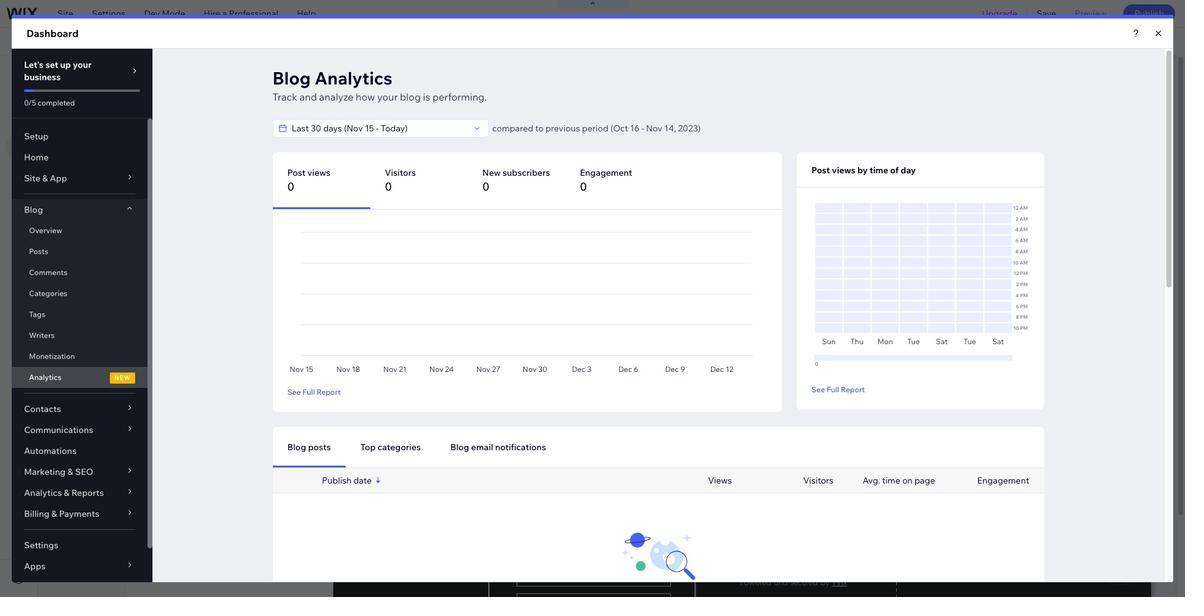 Task type: locate. For each thing, give the bounding box(es) containing it.
1 vertical spatial pages
[[161, 99, 186, 110]]

0 vertical spatial pages
[[74, 67, 102, 80]]

site down blog
[[52, 67, 71, 80]]

pages left and
[[74, 67, 102, 80]]

domain
[[387, 36, 418, 47]]

0 vertical spatial site
[[57, 8, 73, 19]]

0 vertical spatial menu
[[125, 67, 151, 80]]

site up blog
[[57, 8, 73, 19]]

0 horizontal spatial pages
[[74, 67, 102, 80]]

save
[[1037, 8, 1056, 19]]

mode
[[162, 8, 185, 19]]

menu down site pages and menu
[[70, 100, 93, 111]]

site for site menu
[[52, 100, 68, 111]]

pages right blog
[[161, 99, 186, 110]]

blog
[[47, 36, 71, 47]]

1 vertical spatial site
[[52, 67, 71, 80]]

hire
[[204, 8, 220, 19]]

settings
[[92, 8, 126, 19]]

https://www.wix.com/mysite connect your domain
[[212, 36, 418, 47]]

professional
[[229, 8, 278, 19]]

hire a professional
[[204, 8, 278, 19]]

1 vertical spatial menu
[[70, 100, 93, 111]]

menu
[[125, 67, 151, 80], [70, 100, 93, 111]]

search button
[[1120, 28, 1185, 55]]

blog
[[141, 99, 160, 110]]

pages for site
[[74, 67, 102, 80]]

your
[[367, 36, 385, 47]]

dev
[[144, 8, 160, 19]]

save button
[[1027, 0, 1065, 27]]

site for site
[[57, 8, 73, 19]]

site
[[57, 8, 73, 19], [52, 67, 71, 80], [52, 100, 68, 111]]

pages for blog
[[161, 99, 186, 110]]

preview button
[[1065, 0, 1116, 27]]

2 vertical spatial site
[[52, 100, 68, 111]]

help
[[297, 8, 316, 19]]

site menu
[[52, 100, 93, 111]]

dev mode
[[144, 8, 185, 19]]

site down site pages and menu
[[52, 100, 68, 111]]

search
[[1146, 36, 1174, 47]]

1 horizontal spatial pages
[[161, 99, 186, 110]]

menu right and
[[125, 67, 151, 80]]

pages
[[74, 67, 102, 80], [161, 99, 186, 110]]

connect
[[331, 36, 365, 47]]

publish button
[[1123, 4, 1175, 23]]

100%
[[1030, 36, 1052, 47]]



Task type: describe. For each thing, give the bounding box(es) containing it.
and
[[105, 67, 122, 80]]

upgrade
[[982, 8, 1017, 19]]

site for site pages and menu
[[52, 67, 71, 80]]

1 horizontal spatial menu
[[125, 67, 151, 80]]

preview
[[1075, 8, 1107, 19]]

0 horizontal spatial menu
[[70, 100, 93, 111]]

tools button
[[1061, 28, 1119, 55]]

https://www.wix.com/mysite
[[212, 36, 325, 47]]

site pages and menu
[[52, 67, 151, 80]]

a
[[222, 8, 227, 19]]

publish
[[1134, 8, 1164, 19]]

tools
[[1087, 36, 1108, 47]]

blog pages
[[141, 99, 186, 110]]

100% button
[[1010, 28, 1060, 55]]



Task type: vqa. For each thing, say whether or not it's contained in the screenshot.
"100%"
yes



